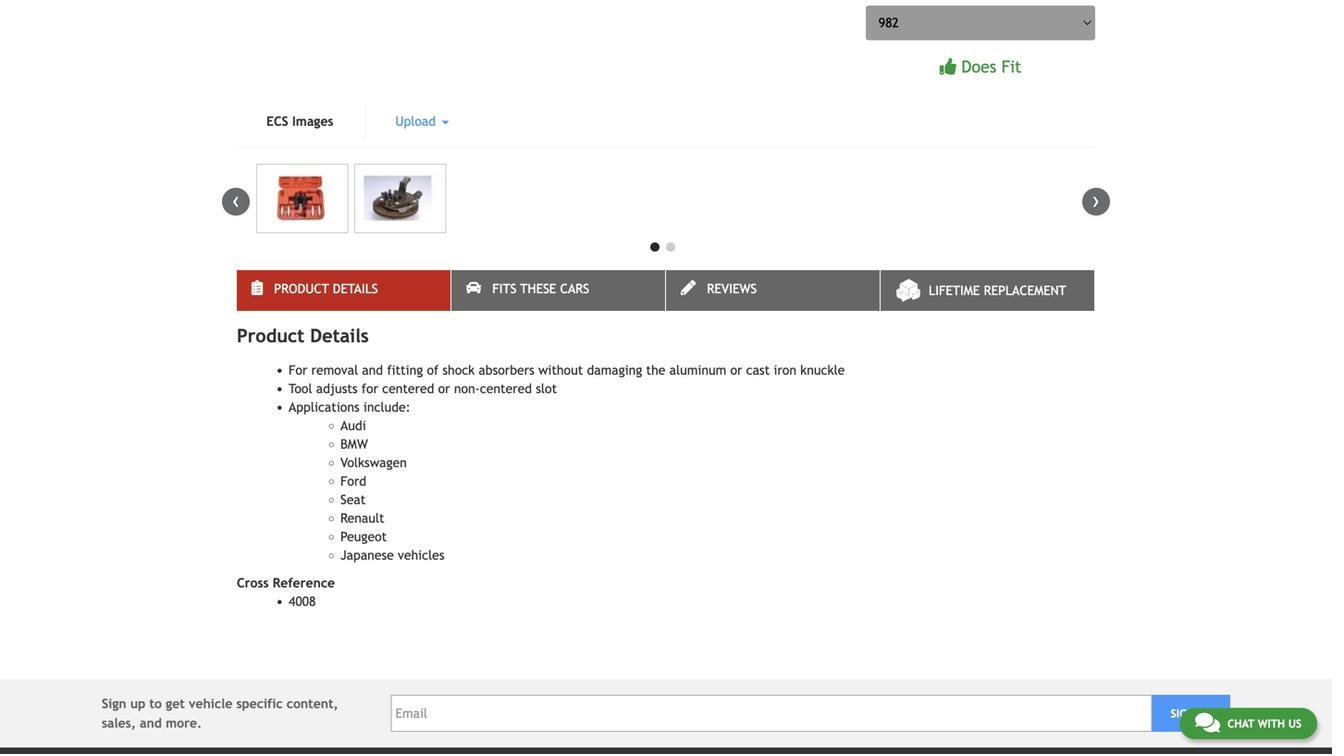 Task type: vqa. For each thing, say whether or not it's contained in the screenshot.
HIS INNOVATION AND DETERMINATION ARE LEGEND AMONG ALL WHO KNEW HIM. WHEN A FURNACE FOR THE        SHOP THREATENED TO BREAK THE BUDGET, HE BOUGHT ARMY SURPLUS TRUCK RADIATORS THAT WERE QUICKLY        CONVERTED INTO CEILING-MOUNTED HEAT EXCHANGERS, FED BY A HANDCRAFTED WASTE OIL FURNACE. THE        NINE FOOT DEEP HOLES FOR THE IN-GROUND POST LIFTS WERE DUG BY HAND, WITH A POST HOLE DIGGER.        SOME OF HIS CREATIONS ENDURE TO THIS DAY: AN AIR POWERED HYDRAULIC PRESS ANDREW FABRICATED        50 YEARS AGO IS STILL CHUGGING AWAY IN THE ECS TUNING ASSEMBLY ROOM.
no



Task type: describe. For each thing, give the bounding box(es) containing it.
lifetime replacement link
[[881, 270, 1095, 311]]

seat
[[341, 492, 366, 507]]

more.
[[166, 716, 202, 731]]

sales,
[[102, 716, 136, 731]]

‹ link
[[222, 188, 250, 216]]

applications
[[289, 400, 360, 415]]

with
[[1258, 717, 1285, 730]]

comments image
[[1195, 712, 1220, 734]]

›
[[1093, 188, 1100, 212]]

ecs images link
[[237, 103, 363, 140]]

ecs images
[[267, 114, 333, 129]]

damaging
[[587, 363, 642, 378]]

knuckle
[[801, 363, 845, 378]]

reviews link
[[666, 270, 880, 311]]

1 vertical spatial product
[[237, 325, 305, 347]]

content,
[[287, 696, 338, 711]]

fits these cars link
[[452, 270, 665, 311]]

vehicle
[[189, 696, 233, 711]]

chat
[[1228, 717, 1255, 730]]

adjusts
[[316, 381, 358, 396]]

the
[[646, 363, 666, 378]]

vehicles
[[398, 548, 445, 563]]

upload
[[395, 114, 440, 129]]

product details inside product details link
[[274, 281, 378, 296]]

sign for sign up
[[1171, 707, 1195, 720]]

sign for sign up to get vehicle specific content, sales, and more.
[[102, 696, 126, 711]]

ford
[[341, 474, 367, 489]]

cars
[[560, 281, 589, 296]]

product details link
[[237, 270, 451, 311]]

fit
[[1002, 57, 1022, 76]]

fits
[[492, 281, 517, 296]]

product inside product details link
[[274, 281, 329, 296]]

cross
[[237, 576, 269, 590]]

cast
[[746, 363, 770, 378]]

upload button
[[366, 103, 479, 140]]

thumbs up image
[[940, 58, 957, 75]]

get
[[166, 696, 185, 711]]

and inside for removal and fitting of shock absorbers without damaging the aluminum or cast iron knuckle tool adjusts for centered or non-centered slot applications include: audi bmw volkswagen ford seat renault peugeot japanese vehicles
[[362, 363, 383, 378]]

for
[[289, 363, 307, 378]]

does fit
[[962, 57, 1022, 76]]

reference
[[273, 576, 335, 590]]

audi
[[341, 418, 366, 433]]

slot
[[536, 381, 557, 396]]

include:
[[364, 400, 411, 415]]

1 vertical spatial product details
[[237, 325, 369, 347]]

without
[[539, 363, 583, 378]]

fits these cars
[[492, 281, 589, 296]]

sign up
[[1171, 707, 1212, 720]]



Task type: locate. For each thing, give the bounding box(es) containing it.
4008
[[289, 594, 316, 609]]

sign inside sign up button
[[1171, 707, 1195, 720]]

› link
[[1083, 188, 1110, 216]]

tool
[[289, 381, 312, 396]]

sign inside sign up to get vehicle specific content, sales, and more.
[[102, 696, 126, 711]]

ecs
[[267, 114, 288, 129]]

1 horizontal spatial centered
[[480, 381, 532, 396]]

sign
[[102, 696, 126, 711], [1171, 707, 1195, 720]]

up for sign up
[[1198, 707, 1212, 720]]

centered
[[382, 381, 434, 396], [480, 381, 532, 396]]

1 horizontal spatial or
[[731, 363, 743, 378]]

1 vertical spatial or
[[438, 381, 450, 396]]

sign up to get vehicle specific content, sales, and more.
[[102, 696, 338, 731]]

lifetime replacement
[[929, 283, 1067, 298]]

up inside sign up button
[[1198, 707, 1212, 720]]

1 centered from the left
[[382, 381, 434, 396]]

product details up for at left
[[237, 325, 369, 347]]

bmw
[[341, 437, 368, 452]]

0 vertical spatial or
[[731, 363, 743, 378]]

0 vertical spatial product
[[274, 281, 329, 296]]

renault
[[341, 511, 385, 526]]

absorbers
[[479, 363, 535, 378]]

these
[[520, 281, 556, 296]]

shock
[[443, 363, 475, 378]]

for
[[362, 381, 378, 396]]

0 vertical spatial and
[[362, 363, 383, 378]]

up inside sign up to get vehicle specific content, sales, and more.
[[130, 696, 146, 711]]

non-
[[454, 381, 480, 396]]

specific
[[236, 696, 283, 711]]

and up for
[[362, 363, 383, 378]]

fitting
[[387, 363, 423, 378]]

and down the to
[[140, 716, 162, 731]]

replacement
[[984, 283, 1067, 298]]

es#3674265 - cta4008 - steering knuckle spreader - for removal and fitting of shock absorbers without damaging the aluminum or cast iron knuckle - cta tools - audi bmw volkswagen mercedes benz mini porsche image right ‹
[[256, 164, 348, 233]]

cross reference 4008
[[237, 576, 335, 609]]

0 horizontal spatial es#3674265 - cta4008 - steering knuckle spreader - for removal and fitting of shock absorbers without damaging the aluminum or cast iron knuckle - cta tools - audi bmw volkswagen mercedes benz mini porsche image
[[256, 164, 348, 233]]

aluminum
[[670, 363, 727, 378]]

es#3674265 - cta4008 - steering knuckle spreader - for removal and fitting of shock absorbers without damaging the aluminum or cast iron knuckle - cta tools - audi bmw volkswagen mercedes benz mini porsche image down 'upload'
[[354, 164, 446, 233]]

1 horizontal spatial sign
[[1171, 707, 1195, 720]]

0 horizontal spatial up
[[130, 696, 146, 711]]

does
[[962, 57, 997, 76]]

chat with us
[[1228, 717, 1302, 730]]

chat with us link
[[1180, 708, 1318, 739]]

es#3674265 - cta4008 - steering knuckle spreader - for removal and fitting of shock absorbers without damaging the aluminum or cast iron knuckle - cta tools - audi bmw volkswagen mercedes benz mini porsche image
[[256, 164, 348, 233], [354, 164, 446, 233]]

removal
[[311, 363, 358, 378]]

to
[[149, 696, 162, 711]]

up left the to
[[130, 696, 146, 711]]

1 horizontal spatial up
[[1198, 707, 1212, 720]]

reviews
[[707, 281, 757, 296]]

centered down the absorbers
[[480, 381, 532, 396]]

for removal and fitting of shock absorbers without damaging the aluminum or cast iron knuckle tool adjusts for centered or non-centered slot applications include: audi bmw volkswagen ford seat renault peugeot japanese vehicles
[[289, 363, 845, 563]]

iron
[[774, 363, 797, 378]]

0 vertical spatial details
[[333, 281, 378, 296]]

sign up button
[[1152, 695, 1231, 732]]

1 vertical spatial details
[[310, 325, 369, 347]]

sign up sales,
[[102, 696, 126, 711]]

japanese
[[341, 548, 394, 563]]

and
[[362, 363, 383, 378], [140, 716, 162, 731]]

up
[[130, 696, 146, 711], [1198, 707, 1212, 720]]

1 horizontal spatial and
[[362, 363, 383, 378]]

peugeot
[[341, 529, 387, 544]]

1 horizontal spatial es#3674265 - cta4008 - steering knuckle spreader - for removal and fitting of shock absorbers without damaging the aluminum or cast iron knuckle - cta tools - audi bmw volkswagen mercedes benz mini porsche image
[[354, 164, 446, 233]]

Email email field
[[391, 695, 1152, 732]]

0 horizontal spatial or
[[438, 381, 450, 396]]

or
[[731, 363, 743, 378], [438, 381, 450, 396]]

details
[[333, 281, 378, 296], [310, 325, 369, 347]]

1 vertical spatial and
[[140, 716, 162, 731]]

up for sign up to get vehicle specific content, sales, and more.
[[130, 696, 146, 711]]

images
[[292, 114, 333, 129]]

0 horizontal spatial centered
[[382, 381, 434, 396]]

centered down fitting
[[382, 381, 434, 396]]

2 es#3674265 - cta4008 - steering knuckle spreader - for removal and fitting of shock absorbers without damaging the aluminum or cast iron knuckle - cta tools - audi bmw volkswagen mercedes benz mini porsche image from the left
[[354, 164, 446, 233]]

0 horizontal spatial sign
[[102, 696, 126, 711]]

2 centered from the left
[[480, 381, 532, 396]]

0 horizontal spatial and
[[140, 716, 162, 731]]

product details
[[274, 281, 378, 296], [237, 325, 369, 347]]

lifetime
[[929, 283, 980, 298]]

0 vertical spatial product details
[[274, 281, 378, 296]]

or down of
[[438, 381, 450, 396]]

up left chat
[[1198, 707, 1212, 720]]

product details up 'removal'
[[274, 281, 378, 296]]

volkswagen
[[341, 455, 407, 470]]

and inside sign up to get vehicle specific content, sales, and more.
[[140, 716, 162, 731]]

product
[[274, 281, 329, 296], [237, 325, 305, 347]]

sign left comments icon
[[1171, 707, 1195, 720]]

of
[[427, 363, 439, 378]]

or left cast
[[731, 363, 743, 378]]

‹
[[232, 188, 240, 212]]

us
[[1289, 717, 1302, 730]]

1 es#3674265 - cta4008 - steering knuckle spreader - for removal and fitting of shock absorbers without damaging the aluminum or cast iron knuckle - cta tools - audi bmw volkswagen mercedes benz mini porsche image from the left
[[256, 164, 348, 233]]



